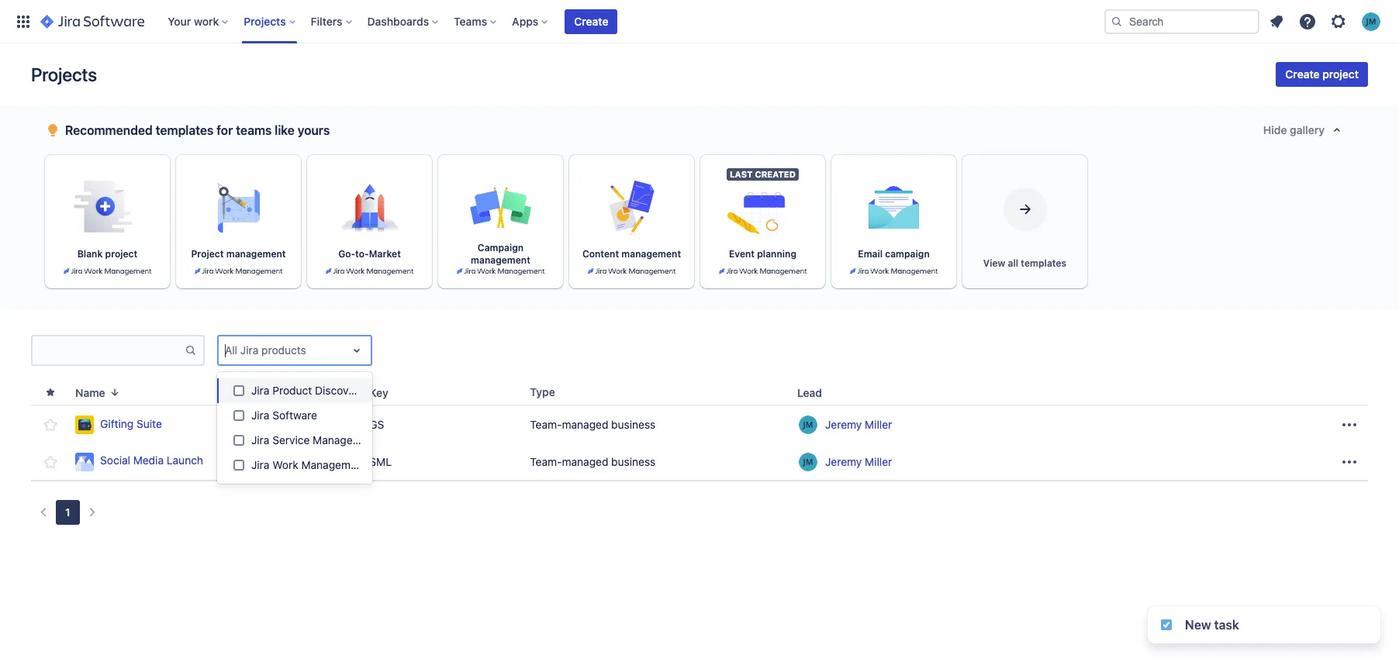 Task type: describe. For each thing, give the bounding box(es) containing it.
teams
[[236, 123, 272, 137]]

create for create
[[574, 14, 608, 28]]

key
[[369, 386, 388, 399]]

appswitcher icon image
[[14, 12, 33, 31]]

jira work management
[[251, 458, 367, 472]]

dashboards button
[[363, 9, 445, 34]]

new
[[1185, 618, 1211, 632]]

team-managed business for gs
[[530, 418, 656, 431]]

market
[[369, 248, 401, 260]]

project for create project
[[1323, 67, 1359, 81]]

management for jira service management
[[313, 434, 378, 447]]

teams button
[[449, 9, 503, 34]]

social
[[100, 454, 130, 467]]

last created
[[730, 169, 796, 179]]

1 button
[[56, 500, 80, 525]]

miller for gs
[[865, 418, 892, 431]]

new task
[[1185, 618, 1239, 632]]

miller for sml
[[865, 455, 892, 468]]

apps button
[[507, 9, 554, 34]]

1
[[65, 506, 70, 519]]

jeremy for gs
[[825, 418, 862, 431]]

open image
[[347, 341, 366, 360]]

jira for jira software
[[251, 409, 269, 422]]

all
[[225, 344, 237, 357]]

team- for sml
[[530, 455, 562, 468]]

your work button
[[163, 9, 234, 34]]

banner containing your work
[[0, 0, 1399, 43]]

recommended templates for teams like yours
[[65, 123, 330, 137]]

apps
[[512, 14, 539, 28]]

for
[[217, 123, 233, 137]]

help image
[[1298, 12, 1317, 31]]

project management button
[[176, 155, 301, 289]]

management for project
[[226, 248, 286, 260]]

jira service management
[[251, 434, 378, 447]]

launch
[[167, 454, 203, 467]]

discovery
[[315, 384, 364, 397]]

email campaign button
[[831, 155, 956, 289]]

blank project
[[77, 248, 138, 260]]

blank project button
[[45, 155, 170, 289]]

management for campaign
[[471, 254, 530, 266]]

campaign management button
[[438, 155, 563, 289]]

create project
[[1285, 67, 1359, 81]]

last
[[730, 169, 753, 179]]

jeremy miller link for sml
[[825, 454, 892, 470]]

task icon image
[[1160, 619, 1173, 631]]

previous image
[[34, 503, 53, 522]]

key button
[[363, 384, 407, 401]]

campaign
[[478, 242, 524, 254]]

gifting suite link
[[75, 416, 357, 434]]

managed for gs
[[562, 418, 608, 431]]

event
[[729, 248, 755, 260]]

projects button
[[239, 9, 301, 34]]

work
[[272, 458, 298, 472]]

social media launch link
[[75, 453, 357, 471]]

jeremy miller for gs
[[825, 418, 892, 431]]

content
[[582, 248, 619, 260]]

campaign
[[885, 248, 930, 260]]

all jira products
[[225, 344, 306, 357]]

settings image
[[1329, 12, 1348, 31]]

content management
[[582, 248, 681, 260]]

filters
[[311, 14, 342, 28]]

media
[[133, 454, 164, 467]]

team-managed business for sml
[[530, 455, 656, 468]]

type
[[530, 385, 555, 399]]

business for sml
[[611, 455, 656, 468]]

your
[[168, 14, 191, 28]]

project for blank project
[[105, 248, 138, 260]]

gs
[[369, 418, 384, 431]]

hide gallery button
[[1254, 118, 1356, 143]]

your profile and settings image
[[1362, 12, 1381, 31]]

blank
[[77, 248, 103, 260]]

email campaign
[[858, 248, 930, 260]]

all
[[1008, 257, 1018, 269]]

management for jira work management
[[301, 458, 367, 472]]

management for content
[[621, 248, 681, 260]]

created
[[755, 169, 796, 179]]

lead button
[[791, 384, 841, 401]]

Search field
[[1104, 9, 1260, 34]]

to-
[[355, 248, 369, 260]]



Task type: vqa. For each thing, say whether or not it's contained in the screenshot.
the bottom Issues
no



Task type: locate. For each thing, give the bounding box(es) containing it.
primary element
[[9, 0, 1104, 43]]

management
[[313, 434, 378, 447], [301, 458, 367, 472]]

filters button
[[306, 9, 358, 34]]

jira for jira service management
[[251, 434, 269, 447]]

1 business from the top
[[611, 418, 656, 431]]

notifications image
[[1267, 12, 1286, 31]]

0 horizontal spatial create
[[574, 14, 608, 28]]

gallery
[[1290, 123, 1325, 137]]

search image
[[1111, 15, 1123, 28]]

products
[[261, 344, 306, 357]]

1 vertical spatial jeremy
[[825, 455, 862, 468]]

2 team-managed business from the top
[[530, 455, 656, 468]]

sml
[[369, 455, 392, 468]]

0 vertical spatial create
[[574, 14, 608, 28]]

go-to-market button
[[307, 155, 432, 289]]

0 horizontal spatial management
[[226, 248, 286, 260]]

0 vertical spatial projects
[[244, 14, 286, 28]]

project
[[1323, 67, 1359, 81], [105, 248, 138, 260]]

project management
[[191, 248, 286, 260]]

management right project on the left of the page
[[226, 248, 286, 260]]

create button
[[565, 9, 618, 34]]

create inside button
[[574, 14, 608, 28]]

project
[[191, 248, 224, 260]]

0 vertical spatial miller
[[865, 418, 892, 431]]

jira left service
[[251, 434, 269, 447]]

2 horizontal spatial management
[[621, 248, 681, 260]]

team- for gs
[[530, 418, 562, 431]]

0 vertical spatial team-managed business
[[530, 418, 656, 431]]

management down campaign
[[471, 254, 530, 266]]

name
[[75, 386, 105, 399]]

business
[[611, 418, 656, 431], [611, 455, 656, 468]]

2 miller from the top
[[865, 455, 892, 468]]

jira left product
[[251, 384, 269, 397]]

1 vertical spatial jeremy miller link
[[825, 454, 892, 470]]

hide
[[1263, 123, 1287, 137]]

project right blank
[[105, 248, 138, 260]]

0 vertical spatial business
[[611, 418, 656, 431]]

1 horizontal spatial project
[[1323, 67, 1359, 81]]

0 vertical spatial jeremy miller
[[825, 418, 892, 431]]

banner
[[0, 0, 1399, 43]]

1 vertical spatial management
[[301, 458, 367, 472]]

create down help icon
[[1285, 67, 1320, 81]]

new task button
[[1148, 607, 1381, 644]]

create project button
[[1276, 62, 1368, 87]]

jira product discovery
[[251, 384, 364, 397]]

0 horizontal spatial templates
[[156, 123, 214, 137]]

1 managed from the top
[[562, 418, 608, 431]]

hide gallery
[[1263, 123, 1325, 137]]

1 jeremy from the top
[[825, 418, 862, 431]]

project inside button
[[105, 248, 138, 260]]

2 jeremy miller link from the top
[[825, 454, 892, 470]]

jira left work
[[251, 458, 269, 472]]

jeremy
[[825, 418, 862, 431], [825, 455, 862, 468]]

1 vertical spatial business
[[611, 455, 656, 468]]

jira right all
[[240, 344, 259, 357]]

jeremy miller for sml
[[825, 455, 892, 468]]

1 horizontal spatial templates
[[1021, 257, 1067, 269]]

planning
[[757, 248, 797, 260]]

0 vertical spatial project
[[1323, 67, 1359, 81]]

projects inside popup button
[[244, 14, 286, 28]]

jira software image
[[40, 12, 144, 31], [40, 12, 144, 31]]

management down jira service management
[[301, 458, 367, 472]]

managed for sml
[[562, 455, 608, 468]]

task
[[1214, 618, 1239, 632]]

gifting
[[100, 417, 134, 430]]

projects right work
[[244, 14, 286, 28]]

more image
[[1340, 416, 1359, 434], [1340, 453, 1359, 471]]

management
[[226, 248, 286, 260], [621, 248, 681, 260], [471, 254, 530, 266]]

event planning
[[729, 248, 797, 260]]

create
[[574, 14, 608, 28], [1285, 67, 1320, 81]]

0 horizontal spatial projects
[[31, 64, 97, 85]]

1 horizontal spatial management
[[471, 254, 530, 266]]

1 jeremy miller from the top
[[825, 418, 892, 431]]

projects
[[244, 14, 286, 28], [31, 64, 97, 85]]

jeremy for sml
[[825, 455, 862, 468]]

managed
[[562, 418, 608, 431], [562, 455, 608, 468]]

2 jeremy from the top
[[825, 455, 862, 468]]

1 more image from the top
[[1340, 416, 1359, 434]]

1 miller from the top
[[865, 418, 892, 431]]

1 vertical spatial miller
[[865, 455, 892, 468]]

2 managed from the top
[[562, 455, 608, 468]]

star social media launch image
[[41, 453, 59, 471]]

management right the content
[[621, 248, 681, 260]]

software
[[272, 409, 317, 422]]

0 vertical spatial management
[[313, 434, 378, 447]]

1 vertical spatial more image
[[1340, 453, 1359, 471]]

0 vertical spatial templates
[[156, 123, 214, 137]]

0 vertical spatial team-
[[530, 418, 562, 431]]

1 vertical spatial team-managed business
[[530, 455, 656, 468]]

2 more image from the top
[[1340, 453, 1359, 471]]

None text field
[[33, 340, 185, 361], [225, 343, 228, 358], [33, 340, 185, 361], [225, 343, 228, 358]]

templates right 'all'
[[1021, 257, 1067, 269]]

1 vertical spatial create
[[1285, 67, 1320, 81]]

templates
[[156, 123, 214, 137], [1021, 257, 1067, 269]]

1 vertical spatial team-
[[530, 455, 562, 468]]

business for gs
[[611, 418, 656, 431]]

0 horizontal spatial project
[[105, 248, 138, 260]]

team-managed business
[[530, 418, 656, 431], [530, 455, 656, 468]]

templates left for
[[156, 123, 214, 137]]

teams
[[454, 14, 487, 28]]

view all templates button
[[963, 155, 1087, 289]]

lead
[[797, 386, 822, 399]]

1 vertical spatial project
[[105, 248, 138, 260]]

jira left software
[[251, 409, 269, 422]]

1 vertical spatial projects
[[31, 64, 97, 85]]

jeremy miller link for gs
[[825, 417, 892, 433]]

1 vertical spatial managed
[[562, 455, 608, 468]]

dashboards
[[367, 14, 429, 28]]

jira for jira work management
[[251, 458, 269, 472]]

like
[[275, 123, 294, 137]]

0 vertical spatial jeremy
[[825, 418, 862, 431]]

jira for jira product discovery
[[251, 384, 269, 397]]

social media launch
[[100, 454, 203, 467]]

1 horizontal spatial projects
[[244, 14, 286, 28]]

jira software
[[251, 409, 317, 422]]

0 vertical spatial jeremy miller link
[[825, 417, 892, 433]]

jira
[[240, 344, 259, 357], [251, 384, 269, 397], [251, 409, 269, 422], [251, 434, 269, 447], [251, 458, 269, 472]]

0 vertical spatial more image
[[1340, 416, 1359, 434]]

team-
[[530, 418, 562, 431], [530, 455, 562, 468]]

gifting suite
[[100, 417, 162, 430]]

1 team-managed business from the top
[[530, 418, 656, 431]]

name button
[[69, 384, 127, 401]]

next image
[[83, 503, 101, 522]]

service
[[272, 434, 310, 447]]

miller
[[865, 418, 892, 431], [865, 455, 892, 468]]

1 vertical spatial templates
[[1021, 257, 1067, 269]]

email
[[858, 248, 883, 260]]

1 vertical spatial jeremy miller
[[825, 455, 892, 468]]

suite
[[137, 417, 162, 430]]

templates inside view all templates button
[[1021, 257, 1067, 269]]

project down settings image
[[1323, 67, 1359, 81]]

create for create project
[[1285, 67, 1320, 81]]

create right apps popup button
[[574, 14, 608, 28]]

project inside button
[[1323, 67, 1359, 81]]

campaign management
[[471, 242, 530, 266]]

work
[[194, 14, 219, 28]]

management down the gs
[[313, 434, 378, 447]]

yours
[[297, 123, 330, 137]]

2 business from the top
[[611, 455, 656, 468]]

recommended
[[65, 123, 153, 137]]

jeremy miller
[[825, 418, 892, 431], [825, 455, 892, 468]]

view all templates
[[983, 257, 1067, 269]]

projects down appswitcher icon
[[31, 64, 97, 85]]

create inside button
[[1285, 67, 1320, 81]]

product
[[272, 384, 312, 397]]

star gifting suite image
[[41, 416, 59, 434]]

go-
[[338, 248, 355, 260]]

0 vertical spatial managed
[[562, 418, 608, 431]]

your work
[[168, 14, 219, 28]]

2 team- from the top
[[530, 455, 562, 468]]

jira work management image
[[63, 267, 151, 276], [63, 267, 151, 276], [194, 267, 283, 276], [194, 267, 283, 276], [326, 267, 414, 276], [326, 267, 414, 276], [457, 267, 545, 276], [457, 267, 545, 276], [588, 267, 676, 276], [588, 267, 676, 276], [719, 267, 807, 276], [719, 267, 807, 276], [850, 267, 938, 276], [850, 267, 938, 276]]

jeremy miller link
[[825, 417, 892, 433], [825, 454, 892, 470]]

1 jeremy miller link from the top
[[825, 417, 892, 433]]

2 jeremy miller from the top
[[825, 455, 892, 468]]

content management button
[[569, 155, 694, 289]]

go-to-market
[[338, 248, 401, 260]]

1 team- from the top
[[530, 418, 562, 431]]

view
[[983, 257, 1005, 269]]

1 horizontal spatial create
[[1285, 67, 1320, 81]]



